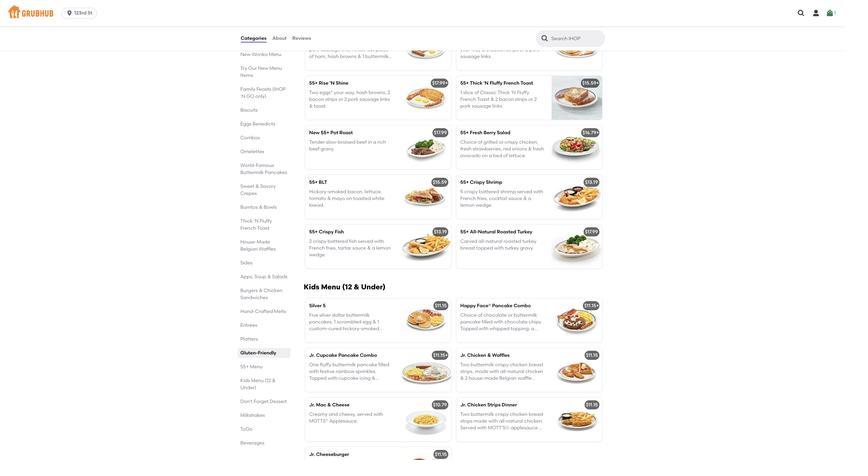 Task type: describe. For each thing, give the bounding box(es) containing it.
crispy for fish
[[319, 229, 334, 235]]

sandwiches
[[240, 295, 268, 301]]

0 vertical spatial kids
[[304, 283, 319, 291]]

55+ for sampler
[[309, 31, 318, 36]]

lettuce,
[[365, 189, 382, 195]]

togo
[[240, 426, 253, 432]]

a inside "choice of grilled or crispy chicken, fresh strawberries, red onions & fresh avocado on a bed of lettuce."
[[489, 153, 492, 159]]

dinner
[[502, 402, 517, 408]]

jr. for jr. chicken & waffles
[[460, 352, 466, 358]]

all- for strips
[[499, 418, 507, 424]]

scrambled
[[337, 319, 361, 325]]

berry
[[484, 130, 496, 135]]

$11.15 for jr. cheeseburger image
[[435, 452, 447, 457]]

combo for jr. cupcake pancake combo
[[360, 352, 377, 358]]

omelettes
[[240, 149, 264, 155]]

55+ down gluten-
[[240, 364, 249, 370]]

browns
[[340, 54, 357, 60]]

house-
[[240, 239, 257, 245]]

pancakes, inside two buttermilk pancakes, 2 eggs* your way & 2 bacon strips or 2 pork sausage links.
[[495, 40, 519, 46]]

with inside 2 crispy battered fish served with french fries, tartar sauce & a lemon wedge.
[[374, 238, 384, 244]]

55+ rise 'n shine image
[[400, 76, 451, 120]]

fluffy inside thick 'n fluffy french toast
[[260, 218, 272, 224]]

carved all-natural roasted turkey breast topped with turkey gravy.
[[460, 238, 537, 251]]

1 vertical spatial 5
[[323, 303, 326, 309]]

a inside tender slow-braised beef in a rich beef gravy.
[[373, 139, 376, 145]]

jr. chicken & waffles
[[460, 352, 510, 358]]

with inside carved all-natural roasted turkey breast topped with turkey gravy.
[[494, 245, 504, 251]]

roast
[[339, 130, 353, 135]]

smoked inside hickory-smoked bacon, lettuce, tomato & mayo on toasted white bread.
[[328, 189, 346, 195]]

of inside one egg* your way, 1 bacon strip, 1 pork sausage link, 1 thick-cut piece of ham, hash browns & 1 buttermilk pancake.
[[309, 54, 314, 60]]

crispy inside 5 crispy battered shrimp served with french fries, cocktail sauce & a lemon wedge.
[[464, 189, 478, 195]]

hand-
[[240, 309, 255, 314]]

with up mott's©
[[488, 418, 498, 424]]

breast for jr. chicken strips dinner
[[529, 412, 544, 417]]

chicken,
[[519, 139, 538, 145]]

served for fish
[[358, 238, 373, 244]]

jr. left cheeseburger
[[309, 452, 315, 457]]

0 vertical spatial toast
[[521, 80, 533, 86]]

gluten-friendly
[[240, 350, 276, 356]]

your for one egg* your way, 1 bacon strip, 1 pork sausage link, 1 thick-cut piece of ham, hash browns & 1 buttermilk pancake.
[[332, 40, 342, 46]]

1 vertical spatial turkey
[[505, 245, 519, 251]]

breast inside carved all-natural roasted turkey breast topped with turkey gravy.
[[460, 245, 475, 251]]

$15.59 + for 1 slice of classic thick 'n fluffy french toast & 2 bacon strips or 2 pork sausage links.
[[582, 80, 599, 86]]

menu up the silver 5
[[321, 283, 341, 291]]

apps, soup & salads
[[240, 274, 288, 280]]

of inside "1 slice of classic thick 'n fluffy french toast & 2 bacon strips or 2 pork sausage links."
[[475, 90, 479, 95]]

& inside "choice of grilled or crispy chicken, fresh strawberries, red onions & fresh avocado on a bed of lettuce."
[[528, 146, 532, 152]]

family feasts (ihop 'n go only)
[[240, 86, 286, 99]]

links. inside "1 slice of classic thick 'n fluffy french toast & 2 bacon strips or 2 pork sausage links."
[[492, 103, 503, 109]]

categories button
[[240, 26, 267, 51]]

& inside two buttermilk pancakes, 2 eggs* your way & 2 bacon strips or 2 pork sausage links.
[[482, 47, 486, 53]]

jr. chicken strips dinner image
[[551, 398, 602, 442]]

123rd
[[74, 10, 87, 16]]

savory
[[260, 184, 276, 189]]

toasted
[[353, 196, 371, 201]]

sauce for fish
[[352, 245, 366, 251]]

& inside two buttermilk crispy chicken breast strips made with all-natural chicken. served with mott's© applesauce or french fries & a side of ranch.
[[488, 432, 491, 438]]

55+ left blt
[[309, 179, 318, 185]]

+ for two buttermilk pancakes, 2 eggs* your way & 2 bacon strips or 2 pork sausage links.
[[596, 31, 599, 36]]

1 horizontal spatial (12
[[342, 283, 352, 291]]

strips inside "1 slice of classic thick 'n fluffy french toast & 2 bacon strips or 2 pork sausage links."
[[515, 97, 527, 102]]

$16.79 +
[[583, 130, 599, 135]]

of down red
[[503, 153, 508, 159]]

or inside two buttermilk pancakes, 2 eggs* your way & 2 bacon strips or 2 pork sausage links.
[[520, 47, 524, 53]]

new 55+ pot roast image
[[400, 125, 451, 169]]

buttermilk
[[240, 170, 264, 175]]

bacon inside one egg* your way, 1 bacon strip, 1 pork sausage link, 1 thick-cut piece of ham, hash browns & 1 buttermilk pancake.
[[358, 40, 373, 46]]

silver
[[319, 312, 331, 318]]

hand-crafted melts
[[240, 309, 286, 314]]

tender
[[309, 139, 325, 145]]

burritos
[[240, 204, 258, 210]]

gravy. inside tender slow-braised beef in a rich beef gravy.
[[321, 146, 334, 152]]

1 horizontal spatial fluffy
[[490, 80, 503, 86]]

sausage inside "1 slice of classic thick 'n fluffy french toast & 2 bacon strips or 2 pork sausage links."
[[472, 103, 491, 109]]

& inside one egg* your way, 1 bacon strip, 1 pork sausage link, 1 thick-cut piece of ham, hash browns & 1 buttermilk pancake.
[[358, 54, 361, 60]]

bacon inside "1 slice of classic thick 'n fluffy french toast & 2 bacon strips or 2 pork sausage links."
[[499, 97, 514, 102]]

of up strawberries,
[[478, 139, 482, 145]]

or inside 'two eggs* your way, hash browns, 2 bacon strips or 2 pork sausage links & toast.'
[[339, 97, 343, 102]]

1 svg image from the left
[[812, 9, 820, 17]]

$10.79
[[433, 402, 447, 408]]

1 horizontal spatial under)
[[361, 283, 386, 291]]

side
[[497, 432, 506, 438]]

5 crispy battered shrimp served with french fries, cocktail sauce & a lemon wedge.
[[460, 189, 543, 208]]

$15.59 for two buttermilk pancakes, 2 eggs* your way & 2 bacon strips or 2 pork sausage links.
[[582, 31, 596, 36]]

0 horizontal spatial (12
[[265, 378, 271, 384]]

two buttermilk pancakes, 2 eggs* your way & 2 bacon strips or 2 pork sausage links.
[[460, 40, 540, 60]]

bread.
[[309, 203, 324, 208]]

served
[[460, 425, 476, 431]]

applesauce
[[511, 425, 538, 431]]

made for strips
[[474, 418, 487, 424]]

belgian inside two buttermilk crispy chicken breast strips, made with all-natural chicken & 2 house-made belgian waffle quarters.
[[499, 376, 517, 381]]

gravy. inside carved all-natural roasted turkey breast topped with turkey gravy.
[[520, 245, 534, 251]]

served for shrimp
[[517, 189, 532, 195]]

bacon inside five silver dollar buttermilk pancakes, 1 scrambled egg & 1 custom-cured hickory-smoked bacon strip.
[[309, 333, 324, 339]]

new inside try our new menu items
[[258, 65, 268, 71]]

(ihop
[[272, 86, 286, 92]]

toast inside "1 slice of classic thick 'n fluffy french toast & 2 bacon strips or 2 pork sausage links."
[[477, 97, 490, 102]]

only)
[[255, 93, 266, 99]]

combos
[[240, 135, 260, 141]]

friendly
[[258, 350, 276, 356]]

$15.59 + for two buttermilk pancakes, 2 eggs* your way & 2 bacon strips or 2 pork sausage links.
[[582, 31, 599, 36]]

buttermilk inside five silver dollar buttermilk pancakes, 1 scrambled egg & 1 custom-cured hickory-smoked bacon strip.
[[346, 312, 370, 318]]

your inside two buttermilk pancakes, 2 eggs* your way & 2 bacon strips or 2 pork sausage links.
[[460, 47, 470, 53]]

buttermilk for jr. cupcake pancake combo
[[471, 362, 494, 368]]

$11.15 for silver 5 image
[[435, 303, 447, 309]]

sausage inside one egg* your way, 1 bacon strip, 1 pork sausage link, 1 thick-cut piece of ham, hash browns & 1 buttermilk pancake.
[[321, 47, 340, 53]]

1 button
[[826, 7, 836, 19]]

french up "1 slice of classic thick 'n fluffy french toast & 2 bacon strips or 2 pork sausage links."
[[504, 80, 520, 86]]

way, for 1
[[343, 40, 354, 46]]

55+ breakfast sampler
[[309, 31, 362, 36]]

tartar
[[338, 245, 351, 251]]

toast.
[[314, 103, 327, 109]]

eggs* inside two buttermilk pancakes, 2 eggs* your way & 2 bacon strips or 2 pork sausage links.
[[524, 40, 537, 46]]

world-
[[240, 163, 256, 168]]

55+ left pot
[[321, 130, 329, 135]]

your for two eggs* your way, hash browns, 2 bacon strips or 2 pork sausage links & toast.
[[334, 90, 344, 95]]

123rd st
[[74, 10, 92, 16]]

natural inside carved all-natural roasted turkey breast topped with turkey gravy.
[[486, 238, 503, 244]]

cut
[[367, 47, 375, 53]]

& inside five silver dollar buttermilk pancakes, 1 scrambled egg & 1 custom-cured hickory-smoked bacon strip.
[[373, 319, 376, 325]]

wedge. for tartar
[[309, 252, 326, 258]]

strips inside two buttermilk pancakes, 2 eggs* your way & 2 bacon strips or 2 pork sausage links.
[[506, 47, 519, 53]]

cheese
[[332, 402, 350, 408]]

thick inside "1 slice of classic thick 'n fluffy french toast & 2 bacon strips or 2 pork sausage links."
[[498, 90, 510, 95]]

'n inside thick 'n fluffy french toast
[[254, 218, 259, 224]]

svg image inside 123rd st button
[[66, 10, 73, 17]]

don't
[[240, 399, 253, 405]]

& inside hickory-smoked bacon, lettuce, tomato & mayo on toasted white bread.
[[327, 196, 331, 201]]

natural for dinner
[[507, 418, 523, 424]]

belgian inside house-made belgian waffles
[[240, 246, 258, 252]]

carved
[[460, 238, 477, 244]]

& inside 2 crispy battered fish served with french fries, tartar sauce & a lemon wedge.
[[367, 245, 371, 251]]

family
[[240, 86, 255, 92]]

55+ for 'n
[[309, 80, 318, 86]]

0 horizontal spatial kids menu (12 & under)
[[240, 378, 276, 391]]

jr. cupcake pancake combo image
[[400, 348, 451, 392]]

sweet & savory crepes
[[240, 184, 276, 196]]

eggs benedicts
[[240, 121, 275, 127]]

of inside two buttermilk crispy chicken breast strips made with all-natural chicken. served with mott's© applesauce or french fries & a side of ranch.
[[507, 432, 512, 438]]

egg
[[363, 319, 372, 325]]

french inside "1 slice of classic thick 'n fluffy french toast & 2 bacon strips or 2 pork sausage links."
[[460, 97, 476, 102]]

our
[[248, 65, 257, 71]]

mayo
[[332, 196, 345, 201]]

1 horizontal spatial svg image
[[797, 9, 805, 17]]

1 inside "1 slice of classic thick 'n fluffy french toast & 2 bacon strips or 2 pork sausage links."
[[460, 90, 462, 95]]

waffles for house-made belgian waffles
[[259, 246, 276, 252]]

feasts
[[257, 86, 271, 92]]

natural for waffles
[[508, 369, 524, 375]]

2 vertical spatial $15.59
[[433, 179, 447, 185]]

fish
[[349, 238, 357, 244]]

two eggs* your way, hash browns, 2 bacon strips or 2 pork sausage links & toast.
[[309, 90, 390, 109]]

55+ crispy fish
[[309, 229, 344, 235]]

burgers & chicken sandwiches
[[240, 288, 282, 301]]

a inside two buttermilk crispy chicken breast strips made with all-natural chicken. served with mott's© applesauce or french fries & a side of ranch.
[[493, 432, 496, 438]]

house-
[[469, 376, 485, 381]]

55+ for natural
[[460, 229, 469, 235]]

jr. mac & cheese
[[309, 402, 350, 408]]

french inside two buttermilk crispy chicken breast strips made with all-natural chicken. served with mott's© applesauce or french fries & a side of ranch.
[[460, 432, 476, 438]]

cheeseburger
[[316, 452, 349, 457]]

pot
[[330, 130, 338, 135]]

house-made belgian waffles
[[240, 239, 276, 252]]

with inside 5 crispy battered shrimp served with french fries, cocktail sauce & a lemon wedge.
[[534, 189, 543, 195]]

melts
[[274, 309, 286, 314]]

bacon,
[[347, 189, 364, 195]]

55+ blt
[[309, 179, 327, 185]]

buttermilk for 55+ breakfast sampler
[[471, 40, 494, 46]]

made
[[257, 239, 270, 245]]

waffles for jr. chicken & waffles
[[492, 352, 510, 358]]

two buttermilk crispy chicken breast strips made with all-natural chicken. served with mott's© applesauce or french fries & a side of ranch.
[[460, 412, 544, 438]]

turkey
[[517, 229, 532, 235]]

breast for jr. chicken & waffles
[[529, 362, 544, 368]]

fish
[[335, 229, 344, 235]]

rich
[[377, 139, 386, 145]]

natural
[[478, 229, 496, 235]]

white
[[372, 196, 384, 201]]

waffle
[[518, 376, 532, 381]]

or inside two buttermilk crispy chicken breast strips made with all-natural chicken. served with mott's© applesauce or french fries & a side of ranch.
[[539, 425, 544, 431]]

chicken inside burgers & chicken sandwiches
[[264, 288, 282, 294]]

pancake.
[[309, 61, 331, 66]]

happy
[[460, 303, 476, 309]]

cocktail
[[489, 196, 507, 201]]

& inside "1 slice of classic thick 'n fluffy french toast & 2 bacon strips or 2 pork sausage links."
[[491, 97, 494, 102]]

jr. for jr. mac & cheese
[[309, 402, 315, 408]]

chicken for jr. chicken strips dinner
[[510, 412, 528, 417]]

hickory-
[[309, 189, 328, 195]]

55+ 2 x 2 x 2 image
[[551, 26, 602, 70]]

+ for 1 slice of classic thick 'n fluffy french toast & 2 bacon strips or 2 pork sausage links.
[[596, 80, 599, 86]]

jr. mac & cheese image
[[400, 398, 451, 442]]

jr. cupcake pancake combo
[[309, 352, 377, 358]]

silver
[[309, 303, 322, 309]]

served inside "creamy and cheesy, served with motts® applesauce."
[[357, 412, 372, 417]]

slow-
[[326, 139, 338, 145]]

sausage inside two buttermilk pancakes, 2 eggs* your way & 2 bacon strips or 2 pork sausage links.
[[460, 54, 480, 60]]

0 horizontal spatial beef
[[309, 146, 320, 152]]

roasted
[[497, 229, 516, 235]]

$11.15 + for jr. cupcake pancake combo
[[433, 352, 448, 358]]

$11.15 + for happy face® pancake combo
[[584, 303, 599, 309]]

pancake for face®
[[492, 303, 513, 309]]

happy face® pancake combo image
[[551, 298, 602, 342]]

& inside 5 crispy battered shrimp served with french fries, cocktail sauce & a lemon wedge.
[[523, 196, 527, 201]]

avocado
[[460, 153, 481, 159]]

salad
[[497, 130, 510, 135]]

1 horizontal spatial beef
[[357, 139, 367, 145]]



Task type: vqa. For each thing, say whether or not it's contained in the screenshot.


Task type: locate. For each thing, give the bounding box(es) containing it.
battered
[[479, 189, 499, 195], [328, 238, 348, 244]]

1 vertical spatial chicken
[[525, 369, 543, 375]]

don't forget dessert
[[240, 399, 287, 405]]

buttermilk inside two buttermilk crispy chicken breast strips, made with all-natural chicken & 2 house-made belgian waffle quarters.
[[471, 362, 494, 368]]

1 vertical spatial natural
[[508, 369, 524, 375]]

kids down 55+ menu
[[240, 378, 250, 384]]

'n
[[330, 80, 335, 86]]

buttermilk down "jr. chicken strips dinner"
[[471, 412, 494, 417]]

battered down shrimp
[[479, 189, 499, 195]]

1 horizontal spatial smoked
[[361, 326, 379, 332]]

pork inside 'two eggs* your way, hash browns, 2 bacon strips or 2 pork sausage links & toast.'
[[348, 97, 358, 102]]

bacon right way
[[490, 47, 505, 53]]

menu down 55+ menu
[[251, 378, 264, 384]]

your inside one egg* your way, 1 bacon strip, 1 pork sausage link, 1 thick-cut piece of ham, hash browns & 1 buttermilk pancake.
[[332, 40, 342, 46]]

0 horizontal spatial svg image
[[812, 9, 820, 17]]

55+ fresh berry salad image
[[551, 125, 602, 169]]

blt
[[319, 179, 327, 185]]

+ for two eggs* your way, hash browns, 2 bacon strips or 2 pork sausage links & toast.
[[445, 80, 448, 86]]

lemon inside 5 crispy battered shrimp served with french fries, cocktail sauce & a lemon wedge.
[[460, 203, 475, 208]]

menu inside try our new menu items
[[269, 65, 282, 71]]

breast inside two buttermilk crispy chicken breast strips, made with all-natural chicken & 2 house-made belgian waffle quarters.
[[529, 362, 544, 368]]

new for new 55+ pot roast
[[309, 130, 320, 135]]

reviews button
[[292, 26, 312, 51]]

0 horizontal spatial wedge.
[[309, 252, 326, 258]]

1 horizontal spatial svg image
[[826, 9, 834, 17]]

2 vertical spatial $17.99
[[585, 229, 598, 235]]

or inside "1 slice of classic thick 'n fluffy french toast & 2 bacon strips or 2 pork sausage links."
[[528, 97, 533, 102]]

chicken down salads
[[264, 288, 282, 294]]

choice
[[460, 139, 477, 145]]

$15.59 for 1 slice of classic thick 'n fluffy french toast & 2 bacon strips or 2 pork sausage links.
[[582, 80, 596, 86]]

0 vertical spatial hash
[[328, 54, 339, 60]]

chicken for jr. mac & cheese
[[467, 402, 486, 408]]

eggs*
[[524, 40, 537, 46], [320, 90, 333, 95]]

all- for &
[[500, 369, 508, 375]]

& inside two buttermilk crispy chicken breast strips, made with all-natural chicken & 2 house-made belgian waffle quarters.
[[460, 376, 464, 381]]

1 vertical spatial waffles
[[492, 352, 510, 358]]

1 vertical spatial fluffy
[[517, 90, 529, 95]]

strips
[[487, 402, 501, 408]]

strip.
[[325, 333, 336, 339]]

2 horizontal spatial toast
[[521, 80, 533, 86]]

2 vertical spatial your
[[334, 90, 344, 95]]

jr. chicken & waffles image
[[551, 348, 602, 392]]

crispy left fish
[[319, 229, 334, 235]]

beef down the tender
[[309, 146, 320, 152]]

svg image inside 1 button
[[826, 9, 834, 17]]

chicken for jr. cupcake pancake combo
[[467, 352, 486, 358]]

0 horizontal spatial belgian
[[240, 246, 258, 252]]

sauce
[[508, 196, 522, 201], [352, 245, 366, 251]]

0 vertical spatial served
[[517, 189, 532, 195]]

55+ for fish
[[309, 229, 318, 235]]

choice of grilled or crispy chicken, fresh strawberries, red onions & fresh avocado on a bed of lettuce.
[[460, 139, 544, 159]]

onions
[[512, 146, 527, 152]]

1 horizontal spatial pancake
[[492, 303, 513, 309]]

gravy. down roasted
[[520, 245, 534, 251]]

1 vertical spatial pancake
[[338, 352, 359, 358]]

eggs* down rise
[[320, 90, 333, 95]]

1 vertical spatial hash
[[356, 90, 368, 95]]

turkey down the turkey
[[522, 238, 537, 244]]

Search IHOP search field
[[551, 35, 602, 42]]

served inside 5 crispy battered shrimp served with french fries, cocktail sauce & a lemon wedge.
[[517, 189, 532, 195]]

silver 5 image
[[400, 298, 451, 342]]

fluffy
[[490, 80, 503, 86], [517, 90, 529, 95], [260, 218, 272, 224]]

bacon inside two buttermilk pancakes, 2 eggs* your way & 2 bacon strips or 2 pork sausage links.
[[490, 47, 505, 53]]

0 vertical spatial links.
[[481, 54, 492, 60]]

2 vertical spatial toast
[[257, 225, 270, 231]]

salads
[[272, 274, 288, 280]]

2 vertical spatial thick
[[240, 218, 253, 224]]

bacon inside 'two eggs* your way, hash browns, 2 bacon strips or 2 pork sausage links & toast.'
[[309, 97, 324, 102]]

battered inside 5 crispy battered shrimp served with french fries, cocktail sauce & a lemon wedge.
[[479, 189, 499, 195]]

55+ up "slice" at the right top of page
[[460, 80, 469, 86]]

five silver dollar buttermilk pancakes, 1 scrambled egg & 1 custom-cured hickory-smoked bacon strip.
[[309, 312, 379, 339]]

0 horizontal spatial fresh
[[460, 146, 472, 152]]

ranch.
[[513, 432, 528, 438]]

sausage down the browns,
[[360, 97, 379, 102]]

0 vertical spatial kids menu (12 & under)
[[304, 283, 386, 291]]

55+ left fish
[[309, 229, 318, 235]]

55+ crispy shrimp image
[[551, 175, 602, 219]]

sausage down way
[[460, 54, 480, 60]]

thick inside thick 'n fluffy french toast
[[240, 218, 253, 224]]

served right shrimp
[[517, 189, 532, 195]]

0 horizontal spatial toast
[[257, 225, 270, 231]]

1 vertical spatial $15.59 +
[[582, 80, 599, 86]]

french
[[504, 80, 520, 86], [460, 97, 476, 102], [460, 196, 476, 201], [240, 225, 256, 231], [309, 245, 325, 251], [460, 432, 476, 438]]

55+ for berry
[[460, 130, 469, 135]]

+ for choice of grilled or crispy chicken, fresh strawberries, red onions & fresh avocado on a bed of lettuce.
[[596, 130, 599, 135]]

french down 55+ crispy fish
[[309, 245, 325, 251]]

red
[[503, 146, 511, 152]]

all-
[[470, 229, 478, 235]]

all- inside two buttermilk crispy chicken breast strips made with all-natural chicken. served with mott's© applesauce or french fries & a side of ranch.
[[499, 418, 507, 424]]

buttermilk inside two buttermilk pancakes, 2 eggs* your way & 2 bacon strips or 2 pork sausage links.
[[471, 40, 494, 46]]

0 vertical spatial combo
[[514, 303, 531, 309]]

55+ up one
[[309, 31, 318, 36]]

buttermilk
[[471, 40, 494, 46], [365, 54, 389, 60], [346, 312, 370, 318], [471, 362, 494, 368], [471, 412, 494, 417]]

svg image
[[797, 9, 805, 17], [66, 10, 73, 17]]

1 vertical spatial $17.99
[[434, 130, 447, 135]]

0 horizontal spatial fluffy
[[260, 218, 272, 224]]

1 vertical spatial kids menu (12 & under)
[[240, 378, 276, 391]]

crispy
[[505, 139, 518, 145], [464, 189, 478, 195], [313, 238, 327, 244], [495, 362, 509, 368], [495, 412, 509, 417]]

lemon for 2 crispy battered fish served with french fries, tartar sauce & a lemon wedge.
[[376, 245, 391, 251]]

5 inside 5 crispy battered shrimp served with french fries, cocktail sauce & a lemon wedge.
[[460, 189, 463, 195]]

55+ all-natural roasted turkey
[[460, 229, 532, 235]]

1 vertical spatial lemon
[[376, 245, 391, 251]]

combo for happy face® pancake combo
[[514, 303, 531, 309]]

1 vertical spatial $11.15 +
[[433, 352, 448, 358]]

& inside 'two eggs* your way, hash browns, 2 bacon strips or 2 pork sausage links & toast.'
[[309, 103, 313, 109]]

crispy for shrimp
[[470, 179, 485, 185]]

menu down gluten-friendly
[[250, 364, 263, 370]]

creamy
[[309, 412, 328, 417]]

0 vertical spatial fluffy
[[490, 80, 503, 86]]

1 fresh from the left
[[460, 146, 472, 152]]

battered for cocktail
[[479, 189, 499, 195]]

2 vertical spatial new
[[309, 130, 320, 135]]

1 vertical spatial served
[[358, 238, 373, 244]]

0 horizontal spatial fries,
[[326, 245, 337, 251]]

toast inside thick 'n fluffy french toast
[[257, 225, 270, 231]]

1 vertical spatial links.
[[492, 103, 503, 109]]

french up house-
[[240, 225, 256, 231]]

2 fresh from the left
[[533, 146, 544, 152]]

55+ down avocado on the right top of page
[[460, 179, 469, 185]]

bacon up toast.
[[309, 97, 324, 102]]

classic
[[480, 90, 497, 95]]

crispy up red
[[505, 139, 518, 145]]

french down served
[[460, 432, 476, 438]]

a right "in"
[[373, 139, 376, 145]]

milkshakes
[[240, 413, 265, 418]]

1 horizontal spatial turkey
[[522, 238, 537, 244]]

0 vertical spatial smoked
[[328, 189, 346, 195]]

1 vertical spatial $15.59
[[582, 80, 596, 86]]

0 horizontal spatial kids
[[240, 378, 250, 384]]

french inside 5 crispy battered shrimp served with french fries, cocktail sauce & a lemon wedge.
[[460, 196, 476, 201]]

0 horizontal spatial $13.19
[[434, 229, 447, 235]]

55+ for 'n
[[460, 80, 469, 86]]

jr.
[[309, 352, 315, 358], [460, 352, 466, 358], [309, 402, 315, 408], [460, 402, 466, 408], [309, 452, 315, 457]]

on down bacon,
[[346, 196, 352, 201]]

1 vertical spatial battered
[[328, 238, 348, 244]]

$11.15 for 'jr. chicken strips dinner' image
[[586, 402, 598, 408]]

slice
[[463, 90, 473, 95]]

sausage down classic
[[472, 103, 491, 109]]

hash left the browns,
[[356, 90, 368, 95]]

toast
[[521, 80, 533, 86], [477, 97, 490, 102], [257, 225, 270, 231]]

try
[[240, 65, 247, 71]]

of left ham,
[[309, 54, 314, 60]]

menu right wonka
[[269, 52, 282, 57]]

crispy inside "choice of grilled or crispy chicken, fresh strawberries, red onions & fresh avocado on a bed of lettuce."
[[505, 139, 518, 145]]

crepes
[[240, 191, 257, 196]]

fries, left tartar
[[326, 245, 337, 251]]

reviews
[[292, 35, 311, 41]]

way, for pork
[[345, 90, 355, 95]]

with right fish
[[374, 238, 384, 244]]

hash inside one egg* your way, 1 bacon strip, 1 pork sausage link, 1 thick-cut piece of ham, hash browns & 1 buttermilk pancake.
[[328, 54, 339, 60]]

1 horizontal spatial thick
[[470, 80, 483, 86]]

smoked down egg
[[361, 326, 379, 332]]

0 horizontal spatial lemon
[[376, 245, 391, 251]]

new
[[240, 52, 251, 57], [258, 65, 268, 71], [309, 130, 320, 135]]

buttermilk up scrambled
[[346, 312, 370, 318]]

beef
[[357, 139, 367, 145], [309, 146, 320, 152]]

smoked
[[328, 189, 346, 195], [361, 326, 379, 332]]

lemon for 5 crispy battered shrimp served with french fries, cocktail sauce & a lemon wedge.
[[460, 203, 475, 208]]

with right topped
[[494, 245, 504, 251]]

2 horizontal spatial fluffy
[[517, 90, 529, 95]]

sauce for shrimp
[[508, 196, 522, 201]]

a inside 5 crispy battered shrimp served with french fries, cocktail sauce & a lemon wedge.
[[528, 196, 531, 201]]

0 vertical spatial beef
[[357, 139, 367, 145]]

0 horizontal spatial new
[[240, 52, 251, 57]]

custom-
[[309, 326, 328, 332]]

(12 up dollar
[[342, 283, 352, 291]]

0 vertical spatial $15.59
[[582, 31, 596, 36]]

$11.15 for jr. chicken & waffles image
[[586, 352, 598, 358]]

your inside 'two eggs* your way, hash browns, 2 bacon strips or 2 pork sausage links & toast.'
[[334, 90, 344, 95]]

two buttermilk crispy chicken breast strips, made with all-natural chicken & 2 house-made belgian waffle quarters.
[[460, 362, 544, 388]]

$17.99 for tender slow-braised beef in a rich beef gravy.
[[434, 130, 447, 135]]

1 vertical spatial beef
[[309, 146, 320, 152]]

2 svg image from the left
[[826, 9, 834, 17]]

2 inside 2 crispy battered fish served with french fries, tartar sauce & a lemon wedge.
[[309, 238, 312, 244]]

served right fish
[[358, 238, 373, 244]]

soup
[[255, 274, 266, 280]]

strips inside two buttermilk crispy chicken breast strips made with all-natural chicken. served with mott's© applesauce or french fries & a side of ranch.
[[460, 418, 473, 424]]

fluffy up classic
[[490, 80, 503, 86]]

pork inside "1 slice of classic thick 'n fluffy french toast & 2 bacon strips or 2 pork sausage links."
[[460, 103, 471, 109]]

0 horizontal spatial hash
[[328, 54, 339, 60]]

made up 'fries'
[[474, 418, 487, 424]]

chicken.
[[524, 418, 543, 424]]

0 horizontal spatial $11.15 +
[[433, 352, 448, 358]]

0 vertical spatial chicken
[[510, 362, 528, 368]]

55+ fresh berry salad
[[460, 130, 510, 135]]

'n up classic
[[484, 80, 489, 86]]

buttermilk down jr. chicken & waffles
[[471, 362, 494, 368]]

0 vertical spatial all-
[[479, 238, 486, 244]]

sauce inside 2 crispy battered fish served with french fries, tartar sauce & a lemon wedge.
[[352, 245, 366, 251]]

burritos & bowls
[[240, 204, 277, 210]]

1 slice of classic thick 'n fluffy french toast & 2 bacon strips or 2 pork sausage links.
[[460, 90, 537, 109]]

on inside "choice of grilled or crispy chicken, fresh strawberries, red onions & fresh avocado on a bed of lettuce."
[[482, 153, 488, 159]]

2 vertical spatial breast
[[529, 412, 544, 417]]

fries, inside 5 crispy battered shrimp served with french fries, cocktail sauce & a lemon wedge.
[[477, 196, 488, 201]]

'n inside "1 slice of classic thick 'n fluffy french toast & 2 bacon strips or 2 pork sausage links."
[[511, 90, 516, 95]]

with up 'fries'
[[477, 425, 487, 431]]

1 vertical spatial made
[[485, 376, 498, 381]]

0 vertical spatial fries,
[[477, 196, 488, 201]]

2 $15.59 + from the top
[[582, 80, 599, 86]]

bacon up thick-
[[358, 40, 373, 46]]

1 vertical spatial belgian
[[499, 376, 517, 381]]

a left bed
[[489, 153, 492, 159]]

two for two buttermilk crispy chicken breast strips made with all-natural chicken. served with mott's© applesauce or french fries & a side of ranch.
[[460, 412, 470, 417]]

fries, for tartar
[[326, 245, 337, 251]]

in
[[368, 139, 372, 145]]

on down strawberries,
[[482, 153, 488, 159]]

1 vertical spatial on
[[346, 196, 352, 201]]

main navigation navigation
[[0, 0, 845, 26]]

pancake for cupcake
[[338, 352, 359, 358]]

jr. left mac
[[309, 402, 315, 408]]

lemon inside 2 crispy battered fish served with french fries, tartar sauce & a lemon wedge.
[[376, 245, 391, 251]]

breast down the carved
[[460, 245, 475, 251]]

waffles up two buttermilk crispy chicken breast strips, made with all-natural chicken & 2 house-made belgian waffle quarters.
[[492, 352, 510, 358]]

$11.15
[[435, 303, 447, 309], [584, 303, 596, 309], [433, 352, 445, 358], [586, 352, 598, 358], [586, 402, 598, 408], [435, 452, 447, 457]]

turkey down roasted
[[505, 245, 519, 251]]

breast up chicken.
[[529, 412, 544, 417]]

braised
[[338, 139, 355, 145]]

buttermilk inside two buttermilk crispy chicken breast strips made with all-natural chicken. served with mott's© applesauce or french fries & a side of ranch.
[[471, 412, 494, 417]]

55+ crispy shrimp
[[460, 179, 502, 185]]

toast up "1 slice of classic thick 'n fluffy french toast & 2 bacon strips or 2 pork sausage links."
[[521, 80, 533, 86]]

new up try
[[240, 52, 251, 57]]

$11.15 +
[[584, 303, 599, 309], [433, 352, 448, 358]]

55+
[[309, 31, 318, 36], [309, 80, 318, 86], [460, 80, 469, 86], [321, 130, 329, 135], [460, 130, 469, 135], [309, 179, 318, 185], [460, 179, 469, 185], [309, 229, 318, 235], [460, 229, 469, 235], [240, 364, 249, 370]]

with inside "creamy and cheesy, served with motts® applesauce."
[[374, 412, 383, 417]]

platters
[[240, 336, 258, 342]]

svg image
[[812, 9, 820, 17], [826, 9, 834, 17]]

1 horizontal spatial kids
[[304, 283, 319, 291]]

menu down new wonka menu
[[269, 65, 282, 71]]

buttermilk inside one egg* your way, 1 bacon strip, 1 pork sausage link, 1 thick-cut piece of ham, hash browns & 1 buttermilk pancake.
[[365, 54, 389, 60]]

way, inside one egg* your way, 1 bacon strip, 1 pork sausage link, 1 thick-cut piece of ham, hash browns & 1 buttermilk pancake.
[[343, 40, 354, 46]]

& inside burgers & chicken sandwiches
[[259, 288, 263, 294]]

svg image left 123rd
[[66, 10, 73, 17]]

applesauce.
[[329, 418, 358, 424]]

cheesy,
[[339, 412, 356, 417]]

strips
[[506, 47, 519, 53], [325, 97, 337, 102], [515, 97, 527, 102], [460, 418, 473, 424]]

two for two buttermilk pancakes, 2 eggs* your way & 2 bacon strips or 2 pork sausage links.
[[460, 40, 470, 46]]

st
[[88, 10, 92, 16]]

about button
[[272, 26, 287, 51]]

all- down jr. chicken & waffles
[[500, 369, 508, 375]]

0 vertical spatial wedge.
[[476, 203, 493, 208]]

crispy down "55+ crispy shrimp"
[[464, 189, 478, 195]]

dollar
[[332, 312, 345, 318]]

tomato
[[309, 196, 326, 201]]

kids menu (12 & under) up dollar
[[304, 283, 386, 291]]

way, inside 'two eggs* your way, hash browns, 2 bacon strips or 2 pork sausage links & toast.'
[[345, 90, 355, 95]]

fresh down choice
[[460, 146, 472, 152]]

1 horizontal spatial eggs*
[[524, 40, 537, 46]]

55+ breakfast sampler image
[[400, 26, 451, 70]]

55+ left rise
[[309, 80, 318, 86]]

all- inside carved all-natural roasted turkey breast topped with turkey gravy.
[[479, 238, 486, 244]]

hash inside 'two eggs* your way, hash browns, 2 bacon strips or 2 pork sausage links & toast.'
[[356, 90, 368, 95]]

sauce down shrimp
[[508, 196, 522, 201]]

0 horizontal spatial links.
[[481, 54, 492, 60]]

link,
[[341, 47, 350, 53]]

battered for tartar
[[328, 238, 348, 244]]

toast up made
[[257, 225, 270, 231]]

gravy.
[[321, 146, 334, 152], [520, 245, 534, 251]]

two inside two buttermilk crispy chicken breast strips made with all-natural chicken. served with mott's© applesauce or french fries & a side of ranch.
[[460, 412, 470, 417]]

1 horizontal spatial toast
[[477, 97, 490, 102]]

55+ for shrimp
[[460, 179, 469, 185]]

0 vertical spatial made
[[475, 369, 489, 375]]

1 $15.59 + from the top
[[582, 31, 599, 36]]

crispy left shrimp
[[470, 179, 485, 185]]

$17.99 for carved all-natural roasted turkey breast topped with turkey gravy.
[[585, 229, 598, 235]]

way, down shine
[[345, 90, 355, 95]]

chicken left strips at the bottom right
[[467, 402, 486, 408]]

0 vertical spatial turkey
[[522, 238, 537, 244]]

natural inside two buttermilk crispy chicken breast strips made with all-natural chicken. served with mott's© applesauce or french fries & a side of ranch.
[[507, 418, 523, 424]]

$17.99
[[432, 80, 445, 86], [434, 130, 447, 135], [585, 229, 598, 235]]

'n down 55+ thick 'n fluffy french toast at the top of page
[[511, 90, 516, 95]]

of
[[309, 54, 314, 60], [475, 90, 479, 95], [478, 139, 482, 145], [503, 153, 508, 159], [507, 432, 512, 438]]

sausage down egg*
[[321, 47, 340, 53]]

made for &
[[475, 369, 489, 375]]

all- up mott's©
[[499, 418, 507, 424]]

jr. cheeseburger image
[[400, 447, 451, 460]]

way,
[[343, 40, 354, 46], [345, 90, 355, 95]]

0 horizontal spatial thick
[[240, 218, 253, 224]]

jr. for jr. cupcake pancake combo
[[309, 352, 315, 358]]

with right shrimp
[[534, 189, 543, 195]]

pork inside one egg* your way, 1 bacon strip, 1 pork sausage link, 1 thick-cut piece of ham, hash browns & 1 buttermilk pancake.
[[309, 47, 320, 53]]

0 horizontal spatial sauce
[[352, 245, 366, 251]]

wedge. down cocktail
[[476, 203, 493, 208]]

'n left go
[[240, 93, 245, 99]]

crispy inside 2 crispy battered fish served with french fries, tartar sauce & a lemon wedge.
[[313, 238, 327, 244]]

jr. left the cupcake
[[309, 352, 315, 358]]

0 vertical spatial new
[[240, 52, 251, 57]]

buttermilk down piece
[[365, 54, 389, 60]]

pork inside two buttermilk pancakes, 2 eggs* your way & 2 bacon strips or 2 pork sausage links.
[[529, 47, 540, 53]]

natural inside two buttermilk crispy chicken breast strips, made with all-natural chicken & 2 house-made belgian waffle quarters.
[[508, 369, 524, 375]]

2 crispy battered fish served with french fries, tartar sauce & a lemon wedge.
[[309, 238, 391, 258]]

smoked up mayo
[[328, 189, 346, 195]]

55+ thick 'n fluffy french toast image
[[551, 76, 602, 120]]

0 vertical spatial gravy.
[[321, 146, 334, 152]]

& inside sweet & savory crepes
[[256, 184, 259, 189]]

egg*
[[320, 40, 331, 46]]

$13.19 for 5 crispy battered shrimp served with french fries, cocktail sauce & a lemon wedge.
[[585, 179, 598, 185]]

all- up topped
[[479, 238, 486, 244]]

eggs* left search icon
[[524, 40, 537, 46]]

kids menu (12 & under) up forget at the bottom of page
[[240, 378, 276, 391]]

with inside two buttermilk crispy chicken breast strips, made with all-natural chicken & 2 house-made belgian waffle quarters.
[[490, 369, 499, 375]]

battered up tartar
[[328, 238, 348, 244]]

fries, for cocktail
[[477, 196, 488, 201]]

bowls
[[264, 204, 277, 210]]

a inside 2 crispy battered fish served with french fries, tartar sauce & a lemon wedge.
[[372, 245, 375, 251]]

buttermilk for jr. mac & cheese
[[471, 412, 494, 417]]

or inside "choice of grilled or crispy chicken, fresh strawberries, red onions & fresh avocado on a bed of lettuce."
[[499, 139, 504, 145]]

0 vertical spatial $11.15 +
[[584, 303, 599, 309]]

world-famous buttermilk pancakes
[[240, 163, 287, 175]]

smoked inside five silver dollar buttermilk pancakes, 1 scrambled egg & 1 custom-cured hickory-smoked bacon strip.
[[361, 326, 379, 332]]

jr. for jr. chicken strips dinner
[[460, 402, 466, 408]]

1 vertical spatial thick
[[498, 90, 510, 95]]

0 vertical spatial battered
[[479, 189, 499, 195]]

made
[[475, 369, 489, 375], [485, 376, 498, 381], [474, 418, 487, 424]]

buttermilk up way
[[471, 40, 494, 46]]

fluffy inside "1 slice of classic thick 'n fluffy french toast & 2 bacon strips or 2 pork sausage links."
[[517, 90, 529, 95]]

made inside two buttermilk crispy chicken breast strips made with all-natural chicken. served with mott's© applesauce or french fries & a side of ranch.
[[474, 418, 487, 424]]

crispy inside two buttermilk crispy chicken breast strips made with all-natural chicken. served with mott's© applesauce or french fries & a side of ranch.
[[495, 412, 509, 417]]

2 vertical spatial chicken
[[510, 412, 528, 417]]

1 vertical spatial $13.19
[[434, 229, 447, 235]]

burgers
[[240, 288, 258, 294]]

1 horizontal spatial on
[[482, 153, 488, 159]]

waffles inside house-made belgian waffles
[[259, 246, 276, 252]]

your left way
[[460, 47, 470, 53]]

1 horizontal spatial pancakes,
[[495, 40, 519, 46]]

creamy and cheesy, served with motts® applesauce.
[[309, 412, 383, 424]]

two for two eggs* your way, hash browns, 2 bacon strips or 2 pork sausage links & toast.
[[309, 90, 318, 95]]

55+ all-natural roasted turkey image
[[551, 225, 602, 268]]

0 vertical spatial $17.99
[[432, 80, 445, 86]]

fresh
[[470, 130, 483, 135]]

0 vertical spatial breast
[[460, 245, 475, 251]]

new wonka menu
[[240, 52, 282, 57]]

chicken for jr. chicken & waffles
[[510, 362, 528, 368]]

entrées
[[240, 323, 257, 328]]

new for new wonka menu
[[240, 52, 251, 57]]

strawberries,
[[473, 146, 502, 152]]

1 vertical spatial kids
[[240, 378, 250, 384]]

wedge. down 55+ crispy fish
[[309, 252, 326, 258]]

wedge. for cocktail
[[476, 203, 493, 208]]

0 vertical spatial pancake
[[492, 303, 513, 309]]

natural up applesauce
[[507, 418, 523, 424]]

55+ rise 'n shine
[[309, 80, 349, 86]]

crispy inside two buttermilk crispy chicken breast strips, made with all-natural chicken & 2 house-made belgian waffle quarters.
[[495, 362, 509, 368]]

1 horizontal spatial battered
[[479, 189, 499, 195]]

your down 55+ breakfast sampler
[[332, 40, 342, 46]]

chicken up strips,
[[467, 352, 486, 358]]

a
[[373, 139, 376, 145], [489, 153, 492, 159], [528, 196, 531, 201], [372, 245, 375, 251], [493, 432, 496, 438]]

search icon image
[[541, 34, 549, 43]]

1 vertical spatial fries,
[[326, 245, 337, 251]]

55+ up choice
[[460, 130, 469, 135]]

0 horizontal spatial under)
[[240, 385, 256, 391]]

thick-
[[354, 47, 367, 53]]

links. up 55+ thick 'n fluffy french toast at the top of page
[[481, 54, 492, 60]]

bacon down 55+ thick 'n fluffy french toast at the top of page
[[499, 97, 514, 102]]

1 vertical spatial wedge.
[[309, 252, 326, 258]]

1 vertical spatial chicken
[[467, 352, 486, 358]]

0 vertical spatial lemon
[[460, 203, 475, 208]]

two for two buttermilk crispy chicken breast strips, made with all-natural chicken & 2 house-made belgian waffle quarters.
[[460, 362, 470, 368]]

crispy
[[470, 179, 485, 185], [319, 229, 334, 235]]

55+ crispy fish image
[[400, 225, 451, 268]]

1 horizontal spatial hash
[[356, 90, 368, 95]]

sauce down fish
[[352, 245, 366, 251]]

links. inside two buttermilk pancakes, 2 eggs* your way & 2 bacon strips or 2 pork sausage links.
[[481, 54, 492, 60]]

natural up waffle
[[508, 369, 524, 375]]

1 vertical spatial gravy.
[[520, 245, 534, 251]]

breast inside two buttermilk crispy chicken breast strips made with all-natural chicken. served with mott's© applesauce or french fries & a side of ranch.
[[529, 412, 544, 417]]

way
[[471, 47, 481, 53]]

2 inside two buttermilk crispy chicken breast strips, made with all-natural chicken & 2 house-made belgian waffle quarters.
[[465, 376, 468, 381]]

beef left "in"
[[357, 139, 367, 145]]

waffles down made
[[259, 246, 276, 252]]

55+ thick 'n fluffy french toast
[[460, 80, 533, 86]]

1 inside button
[[834, 10, 836, 16]]

0 vertical spatial under)
[[361, 283, 386, 291]]

$13.19 for 2 crispy battered fish served with french fries, tartar sauce & a lemon wedge.
[[434, 229, 447, 235]]

french inside 2 crispy battered fish served with french fries, tartar sauce & a lemon wedge.
[[309, 245, 325, 251]]

1 horizontal spatial kids menu (12 & under)
[[304, 283, 386, 291]]

or
[[520, 47, 524, 53], [339, 97, 343, 102], [528, 97, 533, 102], [499, 139, 504, 145], [539, 425, 544, 431]]

chicken inside two buttermilk crispy chicken breast strips made with all-natural chicken. served with mott's© applesauce or french fries & a side of ranch.
[[510, 412, 528, 417]]

your down shine
[[334, 90, 344, 95]]

sausage inside 'two eggs* your way, hash browns, 2 bacon strips or 2 pork sausage links & toast.'
[[360, 97, 379, 102]]

pancakes, inside five silver dollar buttermilk pancakes, 1 scrambled egg & 1 custom-cured hickory-smoked bacon strip.
[[309, 319, 333, 325]]

2 vertical spatial made
[[474, 418, 487, 424]]

0 vertical spatial 5
[[460, 189, 463, 195]]

0 vertical spatial way,
[[343, 40, 354, 46]]

jr. down quarters.
[[460, 402, 466, 408]]

strips inside 'two eggs* your way, hash browns, 2 bacon strips or 2 pork sausage links & toast.'
[[325, 97, 337, 102]]

svg image left 1 button
[[797, 9, 805, 17]]

0 horizontal spatial turkey
[[505, 245, 519, 251]]

wedge. inside 2 crispy battered fish served with french fries, tartar sauce & a lemon wedge.
[[309, 252, 326, 258]]

french inside thick 'n fluffy french toast
[[240, 225, 256, 231]]

two inside two buttermilk crispy chicken breast strips, made with all-natural chicken & 2 house-made belgian waffle quarters.
[[460, 362, 470, 368]]

'n inside family feasts (ihop 'n go only)
[[240, 93, 245, 99]]

eggs* inside 'two eggs* your way, hash browns, 2 bacon strips or 2 pork sausage links & toast.'
[[320, 90, 333, 95]]

'n down burritos & bowls at the top of the page
[[254, 218, 259, 224]]

go
[[246, 93, 254, 99]]

5 right the silver
[[323, 303, 326, 309]]

55+ blt image
[[400, 175, 451, 219]]

on inside hickory-smoked bacon, lettuce, tomato & mayo on toasted white bread.
[[346, 196, 352, 201]]

2 vertical spatial all-
[[499, 418, 507, 424]]

battered inside 2 crispy battered fish served with french fries, tartar sauce & a lemon wedge.
[[328, 238, 348, 244]]



